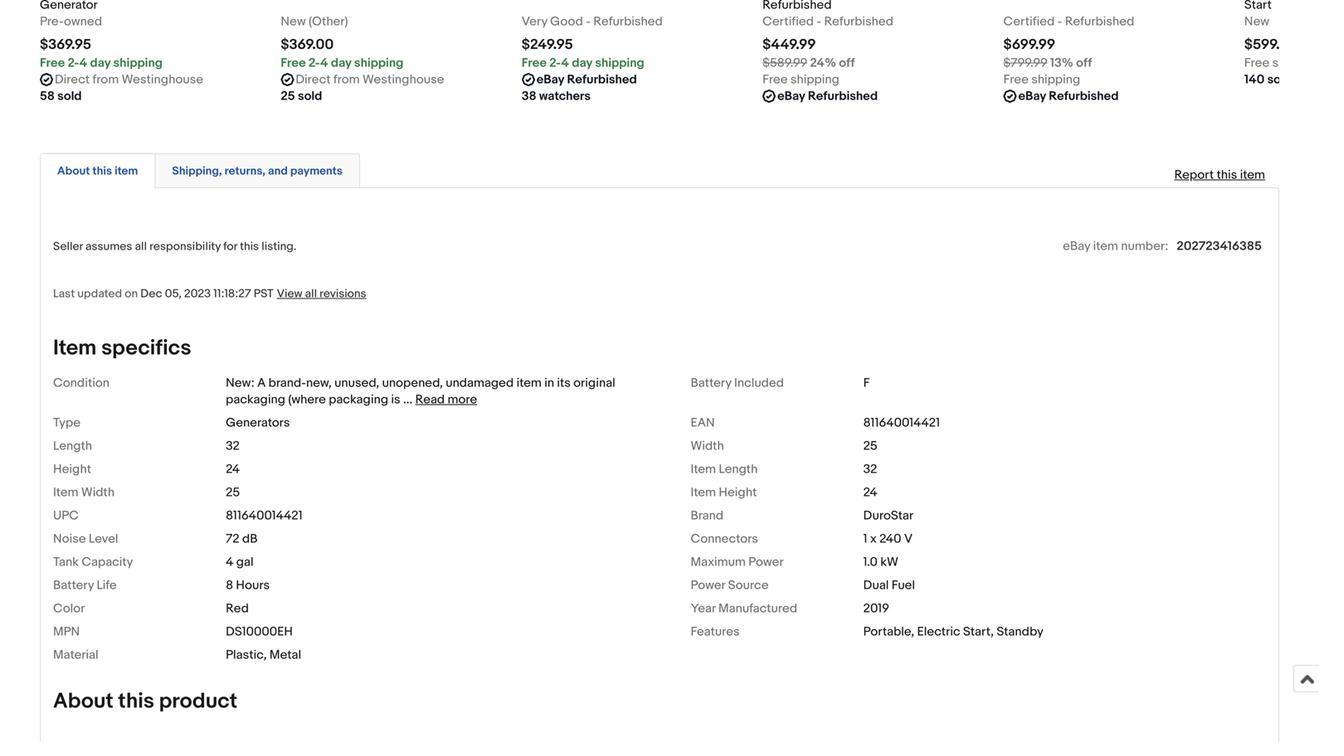 Task type: locate. For each thing, give the bounding box(es) containing it.
24
[[226, 462, 240, 477], [863, 485, 878, 500]]

ebay refurbished up watchers
[[537, 72, 637, 87]]

tank
[[53, 555, 79, 570]]

2 horizontal spatial 2-
[[549, 55, 561, 70]]

packaging down unused,
[[329, 392, 388, 407]]

day inside new (other) $369.00 free 2-4 day shipping
[[331, 55, 351, 70]]

off inside the certified - refurbished $449.99 $589.99 24% off free shipping
[[839, 55, 855, 70]]

height up item width
[[53, 462, 91, 477]]

refurbished down 24%
[[808, 89, 878, 103]]

0 horizontal spatial 32
[[226, 439, 240, 454]]

811640014421 up db
[[226, 509, 302, 523]]

1 horizontal spatial free 2-4 day shipping text field
[[522, 55, 644, 71]]

off
[[839, 55, 855, 70], [1076, 55, 1092, 70]]

life
[[97, 578, 117, 593]]

free shipping text field down $799.99
[[1003, 71, 1080, 88]]

free up 140
[[1244, 55, 1270, 70]]

certified - refurbished $449.99 $589.99 24% off free shipping
[[763, 14, 893, 87]]

free down $589.99
[[763, 72, 788, 87]]

0 horizontal spatial new
[[281, 14, 306, 29]]

new for (other)
[[281, 14, 306, 29]]

1 horizontal spatial 24
[[863, 485, 878, 500]]

140
[[1244, 72, 1265, 87]]

1 horizontal spatial 25
[[281, 89, 295, 103]]

58 sold text field
[[40, 88, 82, 104]]

new up the $369.00 text box
[[281, 14, 306, 29]]

direct from westinghouse down free 2-4 day shipping text field
[[55, 72, 203, 87]]

ebay down $799.99
[[1018, 89, 1046, 103]]

38 watchers text field
[[522, 88, 591, 104]]

certified up $699.99 text field
[[1003, 14, 1055, 29]]

1 horizontal spatial certified
[[1003, 14, 1055, 29]]

free inside new $599.99 free shipping 140 sold
[[1244, 55, 1270, 70]]

0 vertical spatial 24
[[226, 462, 240, 477]]

direct from westinghouse text field down pre-owned $369.95 free 2-4 day shipping
[[55, 71, 203, 88]]

new up $599.99 text box
[[1244, 14, 1269, 29]]

1 horizontal spatial free shipping text field
[[1003, 71, 1080, 88]]

2- down $249.95
[[549, 55, 561, 70]]

1 2- from the left
[[68, 55, 79, 70]]

1 off from the left
[[839, 55, 855, 70]]

1 certified - refurbished text field from the left
[[763, 13, 893, 30]]

$599.99 text field
[[1244, 36, 1296, 53]]

1 horizontal spatial from
[[333, 72, 360, 87]]

25 sold text field
[[281, 88, 322, 104]]

about up the seller
[[57, 164, 90, 178]]

0 horizontal spatial off
[[839, 55, 855, 70]]

1 vertical spatial 811640014421
[[226, 509, 302, 523]]

1 westinghouse from the left
[[122, 72, 203, 87]]

ebay
[[537, 72, 564, 87], [777, 89, 805, 103], [1018, 89, 1046, 103], [1063, 239, 1090, 254]]

this left "product"
[[118, 689, 154, 715]]

day inside pre-owned $369.95 free 2-4 day shipping
[[90, 55, 111, 70]]

0 vertical spatial battery
[[691, 376, 731, 391]]

0 horizontal spatial free shipping text field
[[763, 71, 839, 88]]

32
[[226, 439, 240, 454], [863, 462, 877, 477]]

length up item height
[[719, 462, 758, 477]]

ebay refurbished text field down 13%
[[1018, 88, 1119, 104]]

responsibility
[[149, 240, 221, 254]]

0 horizontal spatial ebay refurbished
[[537, 72, 637, 87]]

certified - refurbished text field up 24%
[[763, 13, 893, 30]]

1 vertical spatial width
[[81, 485, 115, 500]]

certified
[[763, 14, 814, 29], [1003, 14, 1055, 29]]

1 horizontal spatial westinghouse
[[363, 72, 444, 87]]

ebay refurbished text field down 24%
[[777, 88, 878, 104]]

battery for battery included
[[691, 376, 731, 391]]

direct up 58 sold text field
[[55, 72, 90, 87]]

2 packaging from the left
[[329, 392, 388, 407]]

1 horizontal spatial 811640014421
[[863, 416, 940, 431]]

width down ean
[[691, 439, 724, 454]]

2 2- from the left
[[309, 55, 320, 70]]

0 horizontal spatial westinghouse
[[122, 72, 203, 87]]

2 horizontal spatial sold
[[1267, 72, 1292, 87]]

item up brand
[[691, 485, 716, 500]]

year
[[691, 601, 716, 616]]

direct
[[55, 72, 90, 87], [296, 72, 331, 87]]

product
[[159, 689, 237, 715]]

0 horizontal spatial 811640014421
[[226, 509, 302, 523]]

4 down $369.00
[[320, 55, 328, 70]]

battery
[[691, 376, 731, 391], [53, 578, 94, 593]]

1 vertical spatial 24
[[863, 485, 878, 500]]

item right report
[[1240, 167, 1265, 182]]

shipping inside pre-owned $369.95 free 2-4 day shipping
[[113, 55, 163, 70]]

direct for 1st direct from westinghouse text field from the right
[[296, 72, 331, 87]]

refurbished down 13%
[[1049, 89, 1119, 103]]

westinghouse down free 2-4 day shipping text field
[[122, 72, 203, 87]]

3 day from the left
[[572, 55, 592, 70]]

1 horizontal spatial battery
[[691, 376, 731, 391]]

1 vertical spatial length
[[719, 462, 758, 477]]

undamaged
[[446, 376, 514, 391]]

this right report
[[1217, 167, 1237, 182]]

1 vertical spatial battery
[[53, 578, 94, 593]]

sold right 58
[[57, 89, 82, 103]]

day down the $369.00 text box
[[331, 55, 351, 70]]

shipping inside the certified - refurbished $449.99 $589.99 24% off free shipping
[[791, 72, 839, 87]]

refurbished up 13%
[[1065, 14, 1134, 29]]

free down $799.99
[[1003, 72, 1029, 87]]

0 horizontal spatial all
[[135, 240, 147, 254]]

1 horizontal spatial direct from westinghouse text field
[[296, 71, 444, 88]]

sold
[[1267, 72, 1292, 87], [57, 89, 82, 103], [298, 89, 322, 103]]

battery for battery life
[[53, 578, 94, 593]]

1 horizontal spatial direct from westinghouse
[[296, 72, 444, 87]]

dual
[[863, 578, 889, 593]]

25
[[281, 89, 295, 103], [863, 439, 877, 454], [226, 485, 240, 500]]

portable,
[[863, 625, 914, 640]]

previous price $589.99 24% off text field
[[763, 55, 855, 71]]

$699.99 text field
[[1003, 36, 1055, 53]]

1 horizontal spatial off
[[1076, 55, 1092, 70]]

read
[[415, 392, 445, 407]]

direct from westinghouse down new (other) $369.00 free 2-4 day shipping
[[296, 72, 444, 87]]

this up assumes
[[92, 164, 112, 178]]

1 vertical spatial height
[[719, 485, 757, 500]]

0 horizontal spatial direct from westinghouse text field
[[55, 71, 203, 88]]

sold inside 58 sold text field
[[57, 89, 82, 103]]

kw
[[880, 555, 898, 570]]

free 2-4 day shipping text field down the $369.00 text box
[[281, 55, 404, 71]]

ebay refurbished for middle ebay refurbished text field
[[777, 89, 878, 103]]

sold inside new $599.99 free shipping 140 sold
[[1267, 72, 1292, 87]]

from down new (other) $369.00 free 2-4 day shipping
[[333, 72, 360, 87]]

new inside new $599.99 free shipping 140 sold
[[1244, 14, 1269, 29]]

0 horizontal spatial -
[[586, 14, 591, 29]]

32 for length
[[226, 439, 240, 454]]

free inside new (other) $369.00 free 2-4 day shipping
[[281, 55, 306, 70]]

about for about this item
[[57, 164, 90, 178]]

hours
[[236, 578, 270, 593]]

Free 2-4 day shipping text field
[[281, 55, 404, 71], [522, 55, 644, 71]]

connectors
[[691, 532, 758, 547]]

Very Good - Refurbished text field
[[522, 13, 663, 30]]

1 horizontal spatial all
[[305, 287, 317, 301]]

24 for item height
[[863, 485, 878, 500]]

ebay refurbished for the leftmost ebay refurbished text field
[[537, 72, 637, 87]]

Certified - Refurbished text field
[[763, 13, 893, 30], [1003, 13, 1134, 30]]

3 2- from the left
[[549, 55, 561, 70]]

4 down $249.95
[[561, 55, 569, 70]]

battery up ean
[[691, 376, 731, 391]]

free 2-4 day shipping text field up watchers
[[522, 55, 644, 71]]

0 vertical spatial 25
[[281, 89, 295, 103]]

24 down generators
[[226, 462, 240, 477]]

last updated on dec 05, 2023 11:18:27 pst view all revisions
[[53, 287, 366, 301]]

1 free 2-4 day shipping text field from the left
[[281, 55, 404, 71]]

1 x 240 v
[[863, 532, 913, 547]]

ebay left the number: on the top right
[[1063, 239, 1090, 254]]

1 horizontal spatial day
[[331, 55, 351, 70]]

westinghouse down new (other) $369.00 free 2-4 day shipping
[[363, 72, 444, 87]]

2- down $369.00
[[309, 55, 320, 70]]

all
[[135, 240, 147, 254], [305, 287, 317, 301]]

2 certified - refurbished text field from the left
[[1003, 13, 1134, 30]]

item for item length
[[691, 462, 716, 477]]

item inside button
[[115, 164, 138, 178]]

0 vertical spatial height
[[53, 462, 91, 477]]

off right 13%
[[1076, 55, 1092, 70]]

ebay refurbished down 24%
[[777, 89, 878, 103]]

length
[[53, 439, 92, 454], [719, 462, 758, 477]]

1 horizontal spatial direct
[[296, 72, 331, 87]]

item left shipping,
[[115, 164, 138, 178]]

refurbished up 24%
[[824, 14, 893, 29]]

4 down "$369.95" text box
[[79, 55, 87, 70]]

1 horizontal spatial ebay refurbished
[[777, 89, 878, 103]]

1 horizontal spatial 32
[[863, 462, 877, 477]]

58
[[40, 89, 55, 103]]

about this product
[[53, 689, 237, 715]]

1 horizontal spatial power
[[749, 555, 784, 570]]

day down $369.95
[[90, 55, 111, 70]]

its
[[557, 376, 571, 391]]

seller assumes all responsibility for this listing.
[[53, 240, 296, 254]]

0 horizontal spatial ebay refurbished text field
[[537, 71, 637, 88]]

- right "good"
[[586, 14, 591, 29]]

811640014421 down f
[[863, 416, 940, 431]]

direct from westinghouse for 1st direct from westinghouse text field from the right
[[296, 72, 444, 87]]

New text field
[[1244, 13, 1269, 30]]

this for about this item
[[92, 164, 112, 178]]

height down item length
[[719, 485, 757, 500]]

free 2-4 day shipping text field for $249.95
[[522, 55, 644, 71]]

- inside certified - refurbished $699.99 $799.99 13% off free shipping
[[1058, 14, 1062, 29]]

unopened,
[[382, 376, 443, 391]]

day up watchers
[[572, 55, 592, 70]]

certified - refurbished text field for $699.99
[[1003, 13, 1134, 30]]

1 horizontal spatial new
[[1244, 14, 1269, 29]]

material
[[53, 648, 98, 663]]

1 horizontal spatial width
[[691, 439, 724, 454]]

24 up durostar
[[863, 485, 878, 500]]

0 horizontal spatial certified
[[763, 14, 814, 29]]

2 certified from the left
[[1003, 14, 1055, 29]]

portable, electric start, standby
[[863, 625, 1044, 640]]

2 direct from the left
[[296, 72, 331, 87]]

0 vertical spatial about
[[57, 164, 90, 178]]

plastic,
[[226, 648, 267, 663]]

power up year
[[691, 578, 725, 593]]

payments
[[290, 164, 343, 178]]

gal
[[236, 555, 254, 570]]

Free 2-4 day shipping text field
[[40, 55, 163, 71]]

report this item link
[[1166, 159, 1273, 191]]

- inside very good - refurbished $249.95 free 2-4 day shipping
[[586, 14, 591, 29]]

packaging down a at bottom left
[[226, 392, 285, 407]]

2- inside pre-owned $369.95 free 2-4 day shipping
[[68, 55, 79, 70]]

2 from from the left
[[333, 72, 360, 87]]

report
[[1174, 167, 1214, 182]]

ebay up 38 watchers text field
[[537, 72, 564, 87]]

tab list
[[40, 150, 1279, 188]]

Free shipping text field
[[763, 71, 839, 88], [1003, 71, 1080, 88]]

ebay refurbished for rightmost ebay refurbished text field
[[1018, 89, 1119, 103]]

sold down free shipping text field
[[1267, 72, 1292, 87]]

1 day from the left
[[90, 55, 111, 70]]

more
[[448, 392, 477, 407]]

0 horizontal spatial power
[[691, 578, 725, 593]]

ebay down $589.99
[[777, 89, 805, 103]]

free shipping text field down $589.99
[[763, 71, 839, 88]]

2 westinghouse from the left
[[363, 72, 444, 87]]

included
[[734, 376, 784, 391]]

- up 24%
[[817, 14, 821, 29]]

2 off from the left
[[1076, 55, 1092, 70]]

direct up 25 sold text box
[[296, 72, 331, 87]]

certified inside the certified - refurbished $449.99 $589.99 24% off free shipping
[[763, 14, 814, 29]]

free down the $369.00 text box
[[281, 55, 306, 70]]

certified inside certified - refurbished $699.99 $799.99 13% off free shipping
[[1003, 14, 1055, 29]]

0 horizontal spatial battery
[[53, 578, 94, 593]]

all right assumes
[[135, 240, 147, 254]]

0 horizontal spatial 24
[[226, 462, 240, 477]]

certified for $699.99
[[1003, 14, 1055, 29]]

width up level
[[81, 485, 115, 500]]

0 horizontal spatial width
[[81, 485, 115, 500]]

certified - refurbished $699.99 $799.99 13% off free shipping
[[1003, 14, 1134, 87]]

item up condition
[[53, 336, 97, 361]]

this inside button
[[92, 164, 112, 178]]

item up upc
[[53, 485, 78, 500]]

free down $249.95
[[522, 55, 547, 70]]

0 horizontal spatial packaging
[[226, 392, 285, 407]]

free inside the certified - refurbished $449.99 $589.99 24% off free shipping
[[763, 72, 788, 87]]

0 horizontal spatial sold
[[57, 89, 82, 103]]

1 direct from westinghouse from the left
[[55, 72, 203, 87]]

direct for 2nd direct from westinghouse text field from the right
[[55, 72, 90, 87]]

refurbished down very good - refurbished $249.95 free 2-4 day shipping
[[567, 72, 637, 87]]

battery up the color
[[53, 578, 94, 593]]

2 free 2-4 day shipping text field from the left
[[522, 55, 644, 71]]

0 vertical spatial width
[[691, 439, 724, 454]]

all right view
[[305, 287, 317, 301]]

2 direct from westinghouse from the left
[[296, 72, 444, 87]]

1 certified from the left
[[763, 14, 814, 29]]

off for $699.99
[[1076, 55, 1092, 70]]

2 day from the left
[[331, 55, 351, 70]]

start,
[[963, 625, 994, 640]]

0 horizontal spatial from
[[92, 72, 119, 87]]

very good - refurbished $249.95 free 2-4 day shipping
[[522, 14, 663, 70]]

shipping inside certified - refurbished $699.99 $799.99 13% off free shipping
[[1031, 72, 1080, 87]]

$599.99
[[1244, 36, 1296, 53]]

(other)
[[309, 14, 348, 29]]

new:
[[226, 376, 254, 391]]

about inside button
[[57, 164, 90, 178]]

0 vertical spatial length
[[53, 439, 92, 454]]

features
[[691, 625, 740, 640]]

1 horizontal spatial 2-
[[309, 55, 320, 70]]

25 for item width
[[226, 485, 240, 500]]

2- inside new (other) $369.00 free 2-4 day shipping
[[309, 55, 320, 70]]

Pre-owned text field
[[40, 13, 102, 30]]

0 horizontal spatial 2-
[[68, 55, 79, 70]]

f
[[863, 376, 870, 391]]

item for item height
[[691, 485, 716, 500]]

returns,
[[225, 164, 265, 178]]

2- for $369.00
[[309, 55, 320, 70]]

shipping, returns, and payments button
[[172, 163, 343, 179]]

1 - from the left
[[586, 14, 591, 29]]

is
[[391, 392, 400, 407]]

- inside the certified - refurbished $449.99 $589.99 24% off free shipping
[[817, 14, 821, 29]]

off inside certified - refurbished $699.99 $799.99 13% off free shipping
[[1076, 55, 1092, 70]]

brand-
[[269, 376, 306, 391]]

width
[[691, 439, 724, 454], [81, 485, 115, 500]]

25 down f
[[863, 439, 877, 454]]

2 horizontal spatial 25
[[863, 439, 877, 454]]

new inside new (other) $369.00 free 2-4 day shipping
[[281, 14, 306, 29]]

25 up '72'
[[226, 485, 240, 500]]

certified up $449.99
[[763, 14, 814, 29]]

8 hours
[[226, 578, 270, 593]]

2- down "$369.95" text box
[[68, 55, 79, 70]]

...
[[403, 392, 413, 407]]

32 up durostar
[[863, 462, 877, 477]]

0 vertical spatial 32
[[226, 439, 240, 454]]

1 direct from the left
[[55, 72, 90, 87]]

ebay refurbished down 13%
[[1018, 89, 1119, 103]]

2 horizontal spatial -
[[1058, 14, 1062, 29]]

off right 24%
[[839, 55, 855, 70]]

ebay refurbished
[[537, 72, 637, 87], [777, 89, 878, 103], [1018, 89, 1119, 103]]

sold inside 25 sold text box
[[298, 89, 322, 103]]

2 vertical spatial 25
[[226, 485, 240, 500]]

length down "type"
[[53, 439, 92, 454]]

25 down $369.00
[[281, 89, 295, 103]]

refurbished inside very good - refurbished $249.95 free 2-4 day shipping
[[593, 14, 663, 29]]

eBay Refurbished text field
[[537, 71, 637, 88], [777, 88, 878, 104], [1018, 88, 1119, 104]]

1 vertical spatial 25
[[863, 439, 877, 454]]

electric
[[917, 625, 960, 640]]

2 horizontal spatial day
[[572, 55, 592, 70]]

1.0
[[863, 555, 878, 570]]

power up source
[[749, 555, 784, 570]]

25 sold
[[281, 89, 322, 103]]

1 vertical spatial 32
[[863, 462, 877, 477]]

sold down the $369.00 text box
[[298, 89, 322, 103]]

4 inside new (other) $369.00 free 2-4 day shipping
[[320, 55, 328, 70]]

1 vertical spatial about
[[53, 689, 113, 715]]

$369.00 text field
[[281, 36, 334, 53]]

from down free 2-4 day shipping text field
[[92, 72, 119, 87]]

2 horizontal spatial ebay refurbished
[[1018, 89, 1119, 103]]

packaging
[[226, 392, 285, 407], [329, 392, 388, 407]]

3 - from the left
[[1058, 14, 1062, 29]]

0 horizontal spatial direct
[[55, 72, 90, 87]]

shipping, returns, and payments
[[172, 164, 343, 178]]

power
[[749, 555, 784, 570], [691, 578, 725, 593]]

certified - refurbished text field up 13%
[[1003, 13, 1134, 30]]

- for $699.99
[[1058, 14, 1062, 29]]

- for $449.99
[[817, 14, 821, 29]]

0 vertical spatial 811640014421
[[863, 416, 940, 431]]

about down material
[[53, 689, 113, 715]]

32 down generators
[[226, 439, 240, 454]]

item up item height
[[691, 462, 716, 477]]

0 horizontal spatial day
[[90, 55, 111, 70]]

1 horizontal spatial sold
[[298, 89, 322, 103]]

new,
[[306, 376, 332, 391]]

item left "in"
[[517, 376, 542, 391]]

refurbished inside the certified - refurbished $449.99 $589.99 24% off free shipping
[[824, 14, 893, 29]]

0 horizontal spatial 25
[[226, 485, 240, 500]]

ebay refurbished text field up watchers
[[537, 71, 637, 88]]

4 left "gal"
[[226, 555, 233, 570]]

2 new from the left
[[1244, 14, 1269, 29]]

1 vertical spatial all
[[305, 287, 317, 301]]

ean
[[691, 416, 715, 431]]

1 horizontal spatial -
[[817, 14, 821, 29]]

direct from westinghouse text field down new (other) $369.00 free 2-4 day shipping
[[296, 71, 444, 88]]

1 new from the left
[[281, 14, 306, 29]]

2 - from the left
[[817, 14, 821, 29]]

0 horizontal spatial certified - refurbished text field
[[763, 13, 893, 30]]

battery life
[[53, 578, 117, 593]]

refurbished right "good"
[[593, 14, 663, 29]]

owned
[[64, 14, 102, 29]]

1 horizontal spatial certified - refurbished text field
[[1003, 13, 1134, 30]]

0 horizontal spatial free 2-4 day shipping text field
[[281, 55, 404, 71]]

1 horizontal spatial packaging
[[329, 392, 388, 407]]

1 from from the left
[[92, 72, 119, 87]]

2 horizontal spatial ebay refurbished text field
[[1018, 88, 1119, 104]]

2- inside very good - refurbished $249.95 free 2-4 day shipping
[[549, 55, 561, 70]]

Direct from Westinghouse text field
[[55, 71, 203, 88], [296, 71, 444, 88]]

0 horizontal spatial direct from westinghouse
[[55, 72, 203, 87]]

mpn
[[53, 625, 80, 640]]

free down "$369.95" text box
[[40, 55, 65, 70]]

- up 13%
[[1058, 14, 1062, 29]]

this
[[92, 164, 112, 178], [1217, 167, 1237, 182], [240, 240, 259, 254], [118, 689, 154, 715]]

0 horizontal spatial length
[[53, 439, 92, 454]]



Task type: describe. For each thing, give the bounding box(es) containing it.
shipping inside very good - refurbished $249.95 free 2-4 day shipping
[[595, 55, 644, 70]]

updated
[[77, 287, 122, 301]]

watchers
[[539, 89, 591, 103]]

item inside new: a brand-new, unused, unopened, undamaged item in its original packaging (where packaging is ...
[[517, 376, 542, 391]]

140 sold text field
[[1244, 71, 1292, 88]]

noise level
[[53, 532, 118, 547]]

about this item button
[[57, 163, 138, 179]]

view
[[277, 287, 302, 301]]

item length
[[691, 462, 758, 477]]

0 horizontal spatial height
[[53, 462, 91, 477]]

certified for $449.99
[[763, 14, 814, 29]]

item specifics
[[53, 336, 191, 361]]

item height
[[691, 485, 757, 500]]

type
[[53, 416, 81, 431]]

about this item
[[57, 164, 138, 178]]

in
[[544, 376, 554, 391]]

v
[[904, 532, 913, 547]]

Free shipping text field
[[1244, 55, 1319, 71]]

free 2-4 day shipping text field for $369.00
[[281, 55, 404, 71]]

refurbished inside certified - refurbished $699.99 $799.99 13% off free shipping
[[1065, 14, 1134, 29]]

4 inside pre-owned $369.95 free 2-4 day shipping
[[79, 55, 87, 70]]

tank capacity
[[53, 555, 133, 570]]

free inside very good - refurbished $249.95 free 2-4 day shipping
[[522, 55, 547, 70]]

24 for height
[[226, 462, 240, 477]]

day for $369.95
[[90, 55, 111, 70]]

previous price $799.99 13% off text field
[[1003, 55, 1092, 71]]

2 free shipping text field from the left
[[1003, 71, 1080, 88]]

upc
[[53, 509, 79, 523]]

1 direct from westinghouse text field from the left
[[55, 71, 203, 88]]

new $599.99 free shipping 140 sold
[[1244, 14, 1319, 87]]

level
[[89, 532, 118, 547]]

direct from westinghouse for 2nd direct from westinghouse text field from the right
[[55, 72, 203, 87]]

New (Other) text field
[[281, 13, 348, 30]]

standby
[[997, 625, 1044, 640]]

dec
[[140, 287, 162, 301]]

2- for $369.95
[[68, 55, 79, 70]]

original
[[573, 376, 615, 391]]

new (other) $369.00 free 2-4 day shipping
[[281, 14, 404, 70]]

1 horizontal spatial length
[[719, 462, 758, 477]]

metal
[[269, 648, 301, 663]]

from for 1st direct from westinghouse text field from the right
[[333, 72, 360, 87]]

westinghouse for 1st direct from westinghouse text field from the right
[[363, 72, 444, 87]]

new for $599.99
[[1244, 14, 1269, 29]]

1 horizontal spatial ebay refurbished text field
[[777, 88, 878, 104]]

11:18:27
[[213, 287, 251, 301]]

1 packaging from the left
[[226, 392, 285, 407]]

2019
[[863, 601, 889, 616]]

maximum
[[691, 555, 746, 570]]

item width
[[53, 485, 115, 500]]

assumes
[[85, 240, 132, 254]]

25 inside text box
[[281, 89, 295, 103]]

fuel
[[892, 578, 915, 593]]

x
[[870, 532, 877, 547]]

sold for 58 sold
[[57, 89, 82, 103]]

report this item
[[1174, 167, 1265, 182]]

day inside very good - refurbished $249.95 free 2-4 day shipping
[[572, 55, 592, 70]]

4 inside very good - refurbished $249.95 free 2-4 day shipping
[[561, 55, 569, 70]]

revisions
[[320, 287, 366, 301]]

pre-owned $369.95 free 2-4 day shipping
[[40, 14, 163, 70]]

shipping inside new (other) $369.00 free 2-4 day shipping
[[354, 55, 404, 70]]

this for report this item
[[1217, 167, 1237, 182]]

2 direct from westinghouse text field from the left
[[296, 71, 444, 88]]

free inside pre-owned $369.95 free 2-4 day shipping
[[40, 55, 65, 70]]

1 horizontal spatial height
[[719, 485, 757, 500]]

unused,
[[334, 376, 379, 391]]

811640014421 for upc
[[226, 509, 302, 523]]

240
[[879, 532, 901, 547]]

13%
[[1050, 55, 1073, 70]]

$699.99
[[1003, 36, 1055, 53]]

1 vertical spatial power
[[691, 578, 725, 593]]

a
[[257, 376, 266, 391]]

on
[[125, 287, 138, 301]]

(where
[[288, 392, 326, 407]]

0 vertical spatial power
[[749, 555, 784, 570]]

$369.95
[[40, 36, 91, 53]]

seller
[[53, 240, 83, 254]]

and
[[268, 164, 288, 178]]

811640014421 for ean
[[863, 416, 940, 431]]

$449.99
[[763, 36, 816, 53]]

day for $369.00
[[331, 55, 351, 70]]

72 db
[[226, 532, 258, 547]]

1
[[863, 532, 867, 547]]

generators
[[226, 416, 290, 431]]

westinghouse for 2nd direct from westinghouse text field from the right
[[122, 72, 203, 87]]

32 for item length
[[863, 462, 877, 477]]

shipping inside new $599.99 free shipping 140 sold
[[1272, 55, 1319, 70]]

$369.95 text field
[[40, 36, 91, 53]]

specifics
[[101, 336, 191, 361]]

maximum power
[[691, 555, 784, 570]]

item left the number: on the top right
[[1093, 239, 1118, 254]]

tab list containing about this item
[[40, 150, 1279, 188]]

db
[[242, 532, 258, 547]]

for
[[223, 240, 237, 254]]

view all revisions link
[[273, 286, 366, 301]]

58 sold
[[40, 89, 82, 103]]

from for 2nd direct from westinghouse text field from the right
[[92, 72, 119, 87]]

listing.
[[262, 240, 296, 254]]

dual fuel
[[863, 578, 915, 593]]

shipping,
[[172, 164, 222, 178]]

pre-
[[40, 14, 64, 29]]

item for item width
[[53, 485, 78, 500]]

202723416385
[[1177, 239, 1262, 254]]

$449.99 text field
[[763, 36, 816, 53]]

power source
[[691, 578, 769, 593]]

free inside certified - refurbished $699.99 $799.99 13% off free shipping
[[1003, 72, 1029, 87]]

this for about this product
[[118, 689, 154, 715]]

this right the for
[[240, 240, 259, 254]]

capacity
[[82, 555, 133, 570]]

certified - refurbished text field for $449.99
[[763, 13, 893, 30]]

read more
[[415, 392, 477, 407]]

number:
[[1121, 239, 1168, 254]]

1 free shipping text field from the left
[[763, 71, 839, 88]]

very
[[522, 14, 547, 29]]

4 gal
[[226, 555, 254, 570]]

about for about this product
[[53, 689, 113, 715]]

24%
[[810, 55, 836, 70]]

item for item specifics
[[53, 336, 97, 361]]

last
[[53, 287, 75, 301]]

$369.00
[[281, 36, 334, 53]]

ebay item number: 202723416385
[[1063, 239, 1262, 254]]

25 for width
[[863, 439, 877, 454]]

0 vertical spatial all
[[135, 240, 147, 254]]

plastic, metal
[[226, 648, 301, 663]]

manufactured
[[718, 601, 797, 616]]

off for $449.99
[[839, 55, 855, 70]]

38 watchers
[[522, 89, 591, 103]]

$249.95 text field
[[522, 36, 573, 53]]

condition
[[53, 376, 110, 391]]

sold for 25 sold
[[298, 89, 322, 103]]



Task type: vqa. For each thing, say whether or not it's contained in the screenshot.
brand-
yes



